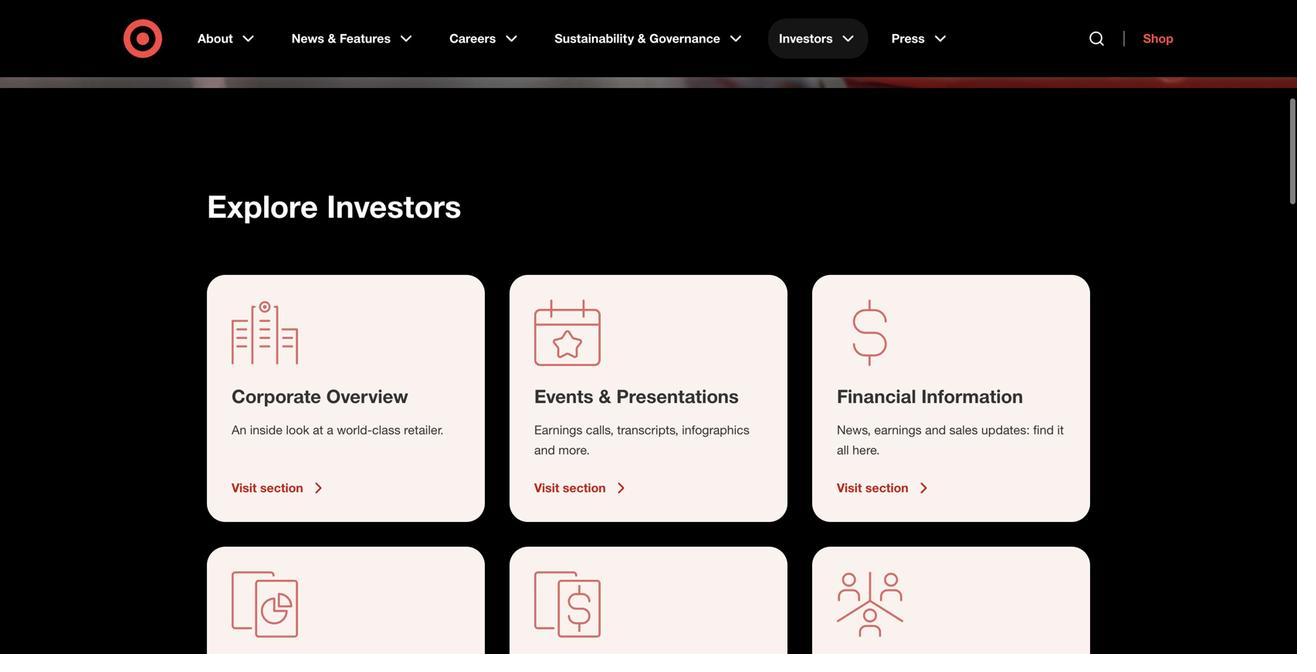 Task type: describe. For each thing, give the bounding box(es) containing it.
visit section link for information
[[837, 479, 1066, 497]]

presentations
[[617, 385, 739, 407]]

look
[[286, 423, 310, 438]]

class
[[372, 423, 401, 438]]

visit for corporate overview
[[232, 480, 257, 496]]

earnings calls, transcripts, infographics and more.
[[535, 423, 750, 458]]

section for financial
[[866, 480, 909, 496]]

and inside news, earnings and sales updates: find it all here.
[[926, 423, 946, 438]]

and inside "earnings calls, transcripts, infographics and more."
[[535, 443, 555, 458]]

an inside look at a world-class retailer.
[[232, 423, 444, 438]]

news,
[[837, 423, 871, 438]]

governance
[[650, 31, 721, 46]]

find
[[1034, 423, 1054, 438]]

press
[[892, 31, 925, 46]]

corporate
[[232, 385, 321, 407]]

about link
[[187, 19, 269, 59]]

press link
[[881, 19, 961, 59]]

visit section for events
[[535, 480, 606, 496]]

features
[[340, 31, 391, 46]]

corporate overview
[[232, 385, 408, 407]]

more.
[[559, 443, 590, 458]]

shop
[[1144, 31, 1174, 46]]

& for features
[[328, 31, 336, 46]]

sales
[[950, 423, 978, 438]]

events
[[535, 385, 594, 407]]

updates:
[[982, 423, 1030, 438]]

news
[[292, 31, 324, 46]]

sustainability & governance link
[[544, 19, 756, 59]]

visit section for corporate
[[232, 480, 303, 496]]

visit for financial information
[[837, 480, 862, 496]]

news & features
[[292, 31, 391, 46]]



Task type: locate. For each thing, give the bounding box(es) containing it.
section down inside
[[260, 480, 303, 496]]

visit down more.
[[535, 480, 560, 496]]

1 horizontal spatial visit section
[[535, 480, 606, 496]]

investors link
[[769, 19, 869, 59]]

section down here. on the bottom right of the page
[[866, 480, 909, 496]]

1 vertical spatial and
[[535, 443, 555, 458]]

1 horizontal spatial investors
[[779, 31, 833, 46]]

&
[[328, 31, 336, 46], [638, 31, 646, 46], [599, 385, 612, 407]]

inside
[[250, 423, 283, 438]]

2 horizontal spatial visit
[[837, 480, 862, 496]]

visit section link
[[232, 479, 460, 497], [535, 479, 763, 497], [837, 479, 1066, 497]]

careers
[[450, 31, 496, 46]]

0 horizontal spatial investors
[[327, 187, 462, 225]]

visit down the all
[[837, 480, 862, 496]]

section down more.
[[563, 480, 606, 496]]

0 vertical spatial and
[[926, 423, 946, 438]]

section for events
[[563, 480, 606, 496]]

visit section for financial
[[837, 480, 909, 496]]

1 visit section from the left
[[232, 480, 303, 496]]

2 horizontal spatial visit section link
[[837, 479, 1066, 497]]

visit
[[232, 480, 257, 496], [535, 480, 560, 496], [837, 480, 862, 496]]

3 section from the left
[[866, 480, 909, 496]]

news & features link
[[281, 19, 426, 59]]

and
[[926, 423, 946, 438], [535, 443, 555, 458]]

visit section link down news, earnings and sales updates: find it all here.
[[837, 479, 1066, 497]]

information
[[922, 385, 1024, 407]]

0 horizontal spatial visit section link
[[232, 479, 460, 497]]

3 visit section link from the left
[[837, 479, 1066, 497]]

visit section down more.
[[535, 480, 606, 496]]

calls,
[[586, 423, 614, 438]]

events & presentations
[[535, 385, 739, 407]]

infographics
[[682, 423, 750, 438]]

visit section link down "earnings calls, transcripts, infographics and more."
[[535, 479, 763, 497]]

financial information
[[837, 385, 1024, 407]]

0 vertical spatial investors
[[779, 31, 833, 46]]

3 visit from the left
[[837, 480, 862, 496]]

sustainability
[[555, 31, 634, 46]]

shop link
[[1124, 31, 1174, 46]]

sustainability & governance
[[555, 31, 721, 46]]

2 visit from the left
[[535, 480, 560, 496]]

1 visit from the left
[[232, 480, 257, 496]]

earnings
[[535, 423, 583, 438]]

1 horizontal spatial visit section link
[[535, 479, 763, 497]]

2 section from the left
[[563, 480, 606, 496]]

& inside news & features "link"
[[328, 31, 336, 46]]

0 horizontal spatial section
[[260, 480, 303, 496]]

transcripts,
[[617, 423, 679, 438]]

0 horizontal spatial visit
[[232, 480, 257, 496]]

about
[[198, 31, 233, 46]]

2 visit section from the left
[[535, 480, 606, 496]]

visit for events & presentations
[[535, 480, 560, 496]]

news, earnings and sales updates: find it all here.
[[837, 423, 1064, 458]]

1 visit section link from the left
[[232, 479, 460, 497]]

& inside sustainability & governance link
[[638, 31, 646, 46]]

& for governance
[[638, 31, 646, 46]]

it
[[1058, 423, 1064, 438]]

2 horizontal spatial &
[[638, 31, 646, 46]]

overview
[[326, 385, 408, 407]]

an
[[232, 423, 247, 438]]

earnings
[[875, 423, 922, 438]]

1 horizontal spatial &
[[599, 385, 612, 407]]

1 section from the left
[[260, 480, 303, 496]]

& for presentations
[[599, 385, 612, 407]]

a
[[327, 423, 334, 438]]

and down 'earnings'
[[535, 443, 555, 458]]

& right news
[[328, 31, 336, 46]]

2 horizontal spatial visit section
[[837, 480, 909, 496]]

visit down an
[[232, 480, 257, 496]]

3 visit section from the left
[[837, 480, 909, 496]]

here.
[[853, 443, 880, 458]]

& up calls,
[[599, 385, 612, 407]]

section for corporate
[[260, 480, 303, 496]]

retailer.
[[404, 423, 444, 438]]

visit section down here. on the bottom right of the page
[[837, 480, 909, 496]]

visit section link for overview
[[232, 479, 460, 497]]

1 vertical spatial investors
[[327, 187, 462, 225]]

all
[[837, 443, 849, 458]]

at
[[313, 423, 324, 438]]

& left the governance
[[638, 31, 646, 46]]

2 horizontal spatial section
[[866, 480, 909, 496]]

1 horizontal spatial visit
[[535, 480, 560, 496]]

2 visit section link from the left
[[535, 479, 763, 497]]

careers link
[[439, 19, 532, 59]]

and left sales
[[926, 423, 946, 438]]

0 horizontal spatial visit section
[[232, 480, 303, 496]]

1 horizontal spatial and
[[926, 423, 946, 438]]

1 horizontal spatial section
[[563, 480, 606, 496]]

section
[[260, 480, 303, 496], [563, 480, 606, 496], [866, 480, 909, 496]]

visit section link for &
[[535, 479, 763, 497]]

visit section down inside
[[232, 480, 303, 496]]

financial
[[837, 385, 917, 407]]

visit section
[[232, 480, 303, 496], [535, 480, 606, 496], [837, 480, 909, 496]]

visit section link down an inside look at a world-class retailer.
[[232, 479, 460, 497]]

explore investors
[[207, 187, 462, 225]]

investors
[[779, 31, 833, 46], [327, 187, 462, 225]]

world-
[[337, 423, 372, 438]]

0 horizontal spatial and
[[535, 443, 555, 458]]

explore
[[207, 187, 318, 225]]

0 horizontal spatial &
[[328, 31, 336, 46]]



Task type: vqa. For each thing, say whether or not it's contained in the screenshot.
middle VISIT SECTION link
yes



